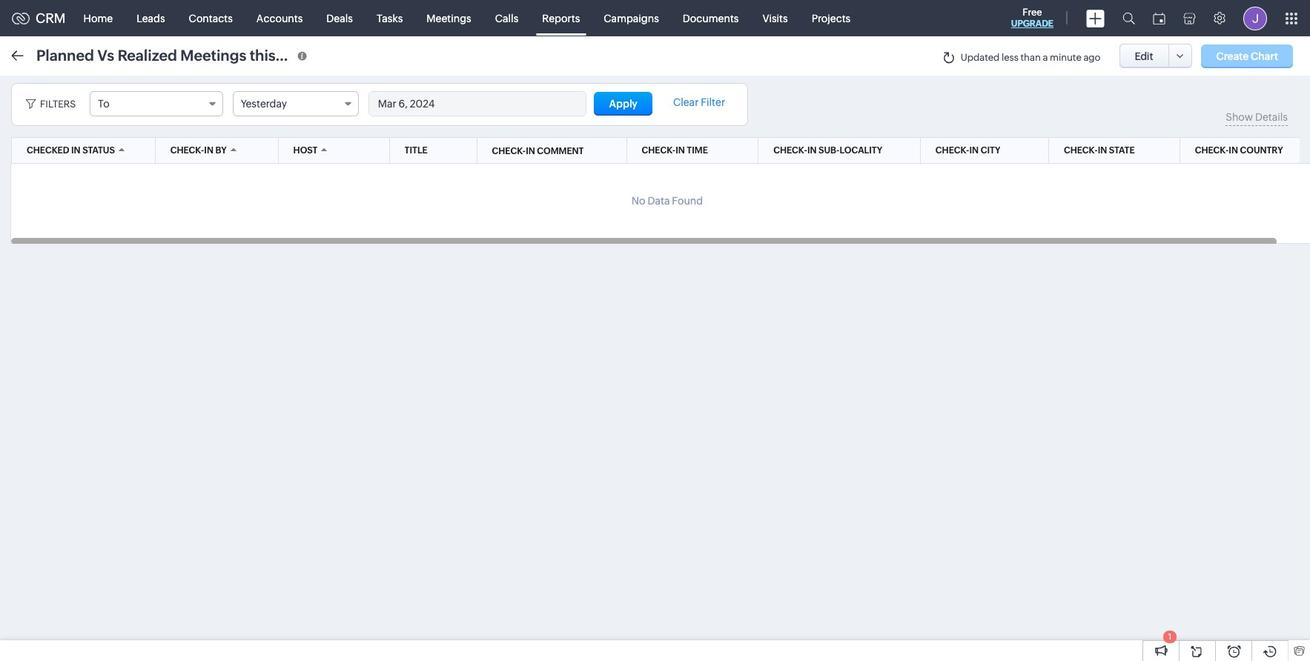 Task type: locate. For each thing, give the bounding box(es) containing it.
clear
[[673, 96, 699, 108]]

than
[[1021, 52, 1041, 63]]

in left city
[[969, 145, 979, 156]]

None text field
[[369, 92, 585, 116]]

documents
[[683, 12, 739, 24]]

meetings inside "link"
[[427, 12, 471, 24]]

projects link
[[800, 0, 862, 36]]

minute
[[1050, 52, 1082, 63]]

1 horizontal spatial meetings
[[427, 12, 471, 24]]

8 in from the left
[[526, 146, 535, 156]]

in left "sub-"
[[807, 145, 817, 156]]

in left time
[[676, 145, 685, 156]]

4 check- from the left
[[936, 145, 969, 156]]

create chart button
[[1201, 44, 1293, 68]]

meetings
[[427, 12, 471, 24], [180, 46, 246, 63]]

Yesterday field
[[233, 91, 359, 116]]

check- left state
[[1064, 145, 1098, 156]]

check- for check-in time
[[642, 145, 676, 156]]

3 in from the left
[[676, 145, 685, 156]]

in for country
[[1229, 145, 1238, 156]]

in left state
[[1098, 145, 1107, 156]]

clear filter
[[673, 96, 725, 108]]

check-
[[170, 145, 204, 156], [642, 145, 676, 156], [773, 145, 807, 156], [936, 145, 969, 156], [1064, 145, 1098, 156], [1195, 145, 1229, 156], [492, 146, 526, 156]]

calls
[[495, 12, 518, 24]]

2 check- from the left
[[642, 145, 676, 156]]

check- left city
[[936, 145, 969, 156]]

check- for check-in sub-locality
[[773, 145, 807, 156]]

check-in by
[[170, 145, 227, 156]]

checked
[[27, 145, 69, 156]]

4 in from the left
[[807, 145, 817, 156]]

host
[[293, 145, 318, 156]]

0 vertical spatial meetings
[[427, 12, 471, 24]]

visits link
[[751, 0, 800, 36]]

reports link
[[530, 0, 592, 36]]

city
[[981, 145, 1000, 156]]

in left "status"
[[71, 145, 81, 156]]

1 in from the left
[[71, 145, 81, 156]]

chart
[[1251, 50, 1278, 62]]

crm
[[36, 10, 66, 26]]

1 check- from the left
[[170, 145, 204, 156]]

To field
[[90, 91, 223, 116]]

6 check- from the left
[[1195, 145, 1229, 156]]

month
[[279, 46, 325, 63]]

check- left "sub-"
[[773, 145, 807, 156]]

tasks link
[[365, 0, 415, 36]]

check-in city
[[936, 145, 1000, 156]]

crm link
[[12, 10, 66, 26]]

in left comment
[[526, 146, 535, 156]]

6 in from the left
[[1098, 145, 1107, 156]]

7 in from the left
[[1229, 145, 1238, 156]]

in left country
[[1229, 145, 1238, 156]]

checked in status
[[27, 145, 115, 156]]

check-in time
[[642, 145, 708, 156]]

campaigns
[[604, 12, 659, 24]]

profile element
[[1234, 0, 1276, 36]]

check- left comment
[[492, 146, 526, 156]]

check- left by
[[170, 145, 204, 156]]

in
[[71, 145, 81, 156], [204, 145, 213, 156], [676, 145, 685, 156], [807, 145, 817, 156], [969, 145, 979, 156], [1098, 145, 1107, 156], [1229, 145, 1238, 156], [526, 146, 535, 156]]

home
[[83, 12, 113, 24]]

accounts
[[256, 12, 303, 24]]

time
[[687, 145, 708, 156]]

in for city
[[969, 145, 979, 156]]

deals link
[[315, 0, 365, 36]]

leads link
[[125, 0, 177, 36]]

meetings left the calls link
[[427, 12, 471, 24]]

no data found
[[632, 195, 703, 207]]

meetings link
[[415, 0, 483, 36]]

5 check- from the left
[[1064, 145, 1098, 156]]

2 in from the left
[[204, 145, 213, 156]]

check- left country
[[1195, 145, 1229, 156]]

0 horizontal spatial meetings
[[180, 46, 246, 63]]

documents link
[[671, 0, 751, 36]]

vs
[[97, 46, 114, 63]]

logo image
[[12, 12, 30, 24]]

5 in from the left
[[969, 145, 979, 156]]

calendar image
[[1153, 12, 1166, 24]]

check-in comment
[[492, 146, 584, 156]]

sub-
[[819, 145, 840, 156]]

home link
[[72, 0, 125, 36]]

comment
[[537, 146, 584, 156]]

check- left time
[[642, 145, 676, 156]]

title
[[405, 145, 428, 156]]

7 check- from the left
[[492, 146, 526, 156]]

deals
[[326, 12, 353, 24]]

create
[[1216, 50, 1249, 62]]

campaigns link
[[592, 0, 671, 36]]

in left by
[[204, 145, 213, 156]]

check- for check-in state
[[1064, 145, 1098, 156]]

visits
[[763, 12, 788, 24]]

filters
[[40, 99, 76, 110]]

meetings down contacts
[[180, 46, 246, 63]]

3 check- from the left
[[773, 145, 807, 156]]



Task type: describe. For each thing, give the bounding box(es) containing it.
reports
[[542, 12, 580, 24]]

tasks
[[377, 12, 403, 24]]

less
[[1002, 52, 1019, 63]]

found
[[672, 195, 703, 207]]

planned vs realized meetings this month
[[36, 46, 325, 63]]

check-in state
[[1064, 145, 1135, 156]]

create menu element
[[1077, 0, 1114, 36]]

locality
[[840, 145, 882, 156]]

edit
[[1135, 50, 1153, 62]]

apply button
[[594, 92, 652, 116]]

data
[[648, 195, 670, 207]]

contacts
[[189, 12, 233, 24]]

apply
[[609, 98, 638, 110]]

yesterday
[[241, 98, 287, 110]]

free upgrade
[[1011, 7, 1054, 29]]

edit button
[[1119, 44, 1169, 68]]

search image
[[1122, 12, 1135, 24]]

search element
[[1114, 0, 1144, 36]]

check- for check-in city
[[936, 145, 969, 156]]

1 vertical spatial meetings
[[180, 46, 246, 63]]

profile image
[[1243, 6, 1267, 30]]

check- for check-in by
[[170, 145, 204, 156]]

ago
[[1083, 52, 1101, 63]]

leads
[[137, 12, 165, 24]]

upgrade
[[1011, 19, 1054, 29]]

create menu image
[[1086, 9, 1105, 27]]

in for status
[[71, 145, 81, 156]]

updated less than a minute ago
[[961, 52, 1101, 63]]

in for by
[[204, 145, 213, 156]]

check-in country
[[1195, 145, 1283, 156]]

check-in sub-locality
[[773, 145, 882, 156]]

in for time
[[676, 145, 685, 156]]

planned
[[36, 46, 94, 63]]

state
[[1109, 145, 1135, 156]]

1
[[1168, 632, 1172, 641]]

country
[[1240, 145, 1283, 156]]

no
[[632, 195, 645, 207]]

calls link
[[483, 0, 530, 36]]

a
[[1043, 52, 1048, 63]]

to
[[98, 98, 110, 110]]

check- for check-in country
[[1195, 145, 1229, 156]]

check- for check-in comment
[[492, 146, 526, 156]]

accounts link
[[245, 0, 315, 36]]

free
[[1023, 7, 1042, 18]]

projects
[[812, 12, 851, 24]]

realized
[[118, 46, 177, 63]]

updated
[[961, 52, 1000, 63]]

in for state
[[1098, 145, 1107, 156]]

this
[[250, 46, 276, 63]]

in for sub-
[[807, 145, 817, 156]]

filter
[[701, 96, 725, 108]]

status
[[82, 145, 115, 156]]

in for comment
[[526, 146, 535, 156]]

create chart
[[1216, 50, 1278, 62]]

by
[[215, 145, 227, 156]]

contacts link
[[177, 0, 245, 36]]



Task type: vqa. For each thing, say whether or not it's contained in the screenshot.
None- within OPTION
no



